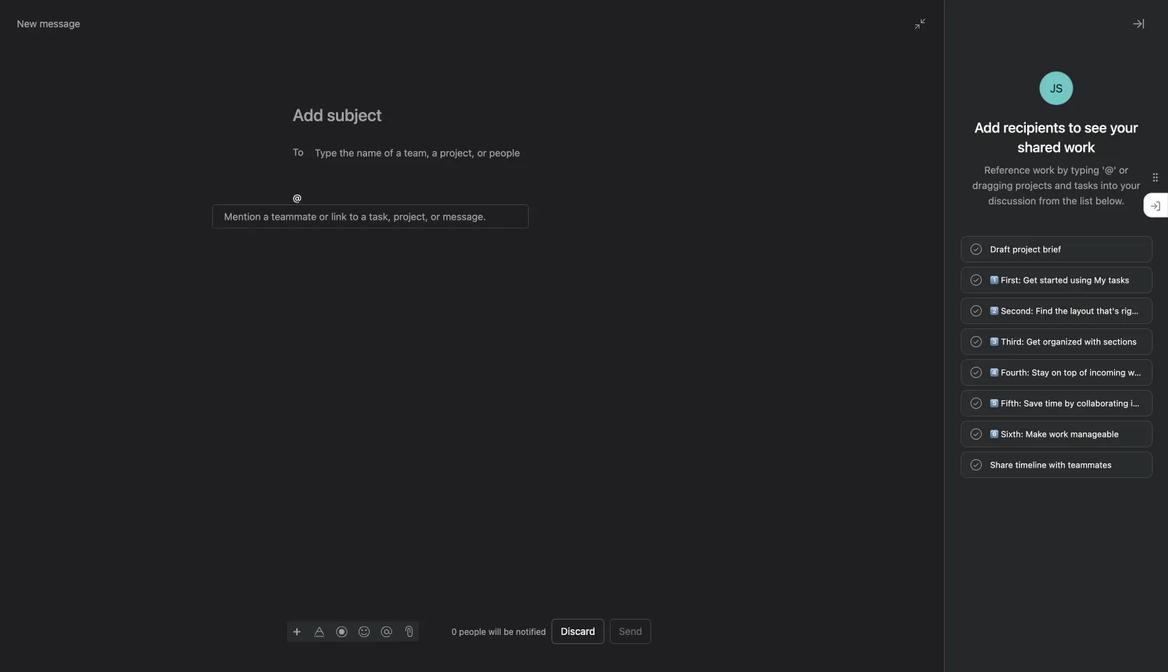 Task type: vqa. For each thing, say whether or not it's contained in the screenshot.
started
yes



Task type: describe. For each thing, give the bounding box(es) containing it.
and
[[1055, 180, 1072, 191]]

my
[[1095, 275, 1107, 285]]

Type the name of a team, a project, or people text field
[[315, 144, 531, 161]]

record a video image
[[336, 627, 347, 638]]

fourth:
[[1001, 368, 1030, 378]]

by inside reference work by typing '@' or dragging projects and tasks into your discussion from the list below.
[[1058, 164, 1069, 176]]

stay
[[1032, 368, 1050, 378]]

sixth:
[[1001, 429, 1024, 439]]

recipients
[[1004, 119, 1066, 136]]

right
[[1122, 306, 1140, 316]]

'@'
[[1102, 164, 1117, 176]]

close image
[[1134, 18, 1145, 29]]

find
[[1036, 306, 1053, 316]]

new
[[17, 18, 37, 29]]

tasks inside reference work by typing '@' or dragging projects and tasks into your discussion from the list below.
[[1075, 180, 1099, 191]]

@
[[293, 192, 302, 204]]

send button
[[610, 619, 652, 645]]

0 horizontal spatial or
[[319, 211, 329, 222]]

task,
[[369, 211, 391, 222]]

get for organized
[[1027, 337, 1041, 347]]

formatting image
[[314, 627, 325, 638]]

1 vertical spatial by
[[1065, 399, 1075, 408]]

link
[[331, 211, 347, 222]]

typing
[[1071, 164, 1100, 176]]

discussion
[[989, 195, 1037, 207]]

project,
[[394, 211, 428, 222]]

draft
[[991, 245, 1011, 254]]

draft project brief
[[991, 245, 1062, 254]]

to inside add recipients to see your shared work
[[1069, 119, 1082, 136]]

project
[[1013, 245, 1041, 254]]

0 horizontal spatial with
[[1049, 460, 1066, 470]]

get for started
[[1024, 275, 1038, 285]]

discard button
[[552, 619, 605, 645]]

into
[[1101, 180, 1118, 191]]

2 vertical spatial work
[[1050, 429, 1069, 439]]

2 a from the left
[[361, 211, 367, 222]]

share timeline with teammates
[[991, 460, 1112, 470]]

mention a teammate or link to a task, project, or message.
[[224, 211, 486, 222]]

message.
[[443, 211, 486, 222]]

see
[[1085, 119, 1107, 136]]

filter:
[[944, 100, 967, 110]]

timeline
[[1016, 460, 1047, 470]]

third:
[[1001, 337, 1025, 347]]

2️⃣ second: find the layout that's right for you
[[991, 306, 1169, 316]]

mention
[[224, 211, 261, 222]]

make
[[1026, 429, 1047, 439]]

list
[[1080, 195, 1093, 207]]

discard
[[561, 626, 595, 638]]

dragging
[[973, 180, 1013, 191]]

notified
[[516, 627, 546, 637]]

send
[[619, 626, 642, 638]]

1
[[970, 100, 974, 110]]

0 people will be notified
[[452, 627, 546, 637]]

4️⃣ fourth: stay on top of incoming work
[[991, 368, 1148, 378]]

1 horizontal spatial or
[[431, 211, 440, 222]]

share
[[991, 460, 1013, 470]]

in
[[1131, 399, 1138, 408]]

emoji image
[[359, 627, 370, 638]]

teammate
[[271, 211, 317, 222]]

organized
[[1043, 337, 1083, 347]]

the inside reference work by typing '@' or dragging projects and tasks into your discussion from the list below.
[[1063, 195, 1078, 207]]

3️⃣ third: get organized with sections
[[991, 337, 1137, 347]]

3️⃣
[[991, 337, 999, 347]]

hide sidebar image
[[18, 11, 29, 22]]

your inside reference work by typing '@' or dragging projects and tasks into your discussion from the list below.
[[1121, 180, 1141, 191]]

new message
[[17, 18, 80, 29]]

4️⃣
[[991, 368, 999, 378]]

mention a teammate or link to a task, project, or message. alert
[[213, 205, 528, 228]]

reference
[[985, 164, 1031, 176]]

add
[[975, 119, 1001, 136]]

time
[[1046, 399, 1063, 408]]



Task type: locate. For each thing, give the bounding box(es) containing it.
0 horizontal spatial tasks
[[1075, 180, 1099, 191]]

0 vertical spatial by
[[1058, 164, 1069, 176]]

work inside reference work by typing '@' or dragging projects and tasks into your discussion from the list below.
[[1033, 164, 1055, 176]]

your inside add recipients to see your shared work
[[1111, 119, 1139, 136]]

reference work by typing '@' or dragging projects and tasks into your discussion from the list below.
[[973, 164, 1141, 207]]

started
[[1040, 275, 1068, 285]]

shared work
[[1018, 139, 1096, 155]]

js
[[1050, 82, 1063, 95]]

brief
[[1043, 245, 1062, 254]]

tasks up list
[[1075, 180, 1099, 191]]

1 horizontal spatial with
[[1085, 337, 1101, 347]]

with right timeline
[[1049, 460, 1066, 470]]

5️⃣
[[991, 399, 999, 408]]

first:
[[1001, 275, 1021, 285]]

get right third:
[[1027, 337, 1041, 347]]

0
[[452, 627, 457, 637]]

0 vertical spatial tasks
[[1075, 180, 1099, 191]]

0 vertical spatial with
[[1085, 337, 1101, 347]]

or right the '@'
[[1120, 164, 1129, 176]]

by up and on the right
[[1058, 164, 1069, 176]]

1 a from the left
[[264, 211, 269, 222]]

get
[[1024, 275, 1038, 285], [1027, 337, 1041, 347]]

message
[[40, 18, 80, 29]]

second:
[[1001, 306, 1034, 316]]

fifth:
[[1001, 399, 1022, 408]]

work right make
[[1050, 429, 1069, 439]]

below.
[[1096, 195, 1125, 207]]

the right find
[[1056, 306, 1068, 316]]

tasks right my at top right
[[1109, 275, 1130, 285]]

projects
[[1016, 180, 1053, 191]]

minimize image
[[915, 18, 926, 29]]

add recipients to see your shared work
[[975, 119, 1139, 155]]

1 vertical spatial to
[[350, 211, 359, 222]]

be
[[504, 627, 514, 637]]

the
[[1063, 195, 1078, 207], [1056, 306, 1068, 316]]

Add subject text field
[[276, 104, 668, 126]]

collaborating
[[1077, 399, 1129, 408]]

work right incoming at the right
[[1129, 368, 1148, 378]]

or left the link in the left of the page
[[319, 211, 329, 222]]

to
[[293, 146, 304, 158]]

will
[[489, 627, 501, 637]]

people
[[459, 627, 486, 637]]

or inside reference work by typing '@' or dragging projects and tasks into your discussion from the list below.
[[1120, 164, 1129, 176]]

work up projects
[[1033, 164, 1055, 176]]

top
[[1064, 368, 1077, 378]]

2️⃣
[[991, 306, 999, 316]]

filter: 1 button
[[927, 95, 980, 115]]

to left see
[[1069, 119, 1082, 136]]

list box
[[419, 6, 755, 28]]

to right the link in the left of the page
[[350, 211, 359, 222]]

by
[[1058, 164, 1069, 176], [1065, 399, 1075, 408]]

0 vertical spatial your
[[1111, 119, 1139, 136]]

that's
[[1097, 306, 1120, 316]]

for
[[1143, 306, 1154, 316]]

1 vertical spatial with
[[1049, 460, 1066, 470]]

sections
[[1104, 337, 1137, 347]]

1 horizontal spatial tasks
[[1109, 275, 1130, 285]]

1️⃣
[[991, 275, 999, 285]]

you
[[1156, 306, 1169, 316]]

from
[[1039, 195, 1060, 207]]

0 horizontal spatial to
[[350, 211, 359, 222]]

filter: 1
[[944, 100, 974, 110]]

1 vertical spatial the
[[1056, 306, 1068, 316]]

by right time
[[1065, 399, 1075, 408]]

0 vertical spatial to
[[1069, 119, 1082, 136]]

a
[[264, 211, 269, 222], [361, 211, 367, 222]]

with
[[1085, 337, 1101, 347], [1049, 460, 1066, 470]]

toolbar
[[287, 622, 399, 642]]

1️⃣ first: get started using my tasks
[[991, 275, 1130, 285]]

of
[[1080, 368, 1088, 378]]

a left task, on the top left of the page
[[361, 211, 367, 222]]

tasks
[[1075, 180, 1099, 191], [1109, 275, 1130, 285]]

0 horizontal spatial a
[[264, 211, 269, 222]]

1 vertical spatial get
[[1027, 337, 1041, 347]]

a right mention
[[264, 211, 269, 222]]

to inside alert
[[350, 211, 359, 222]]

6️⃣ sixth: make work manageable
[[991, 429, 1119, 439]]

6️⃣
[[991, 429, 999, 439]]

layout
[[1071, 306, 1095, 316]]

save
[[1024, 399, 1043, 408]]

or right project,
[[431, 211, 440, 222]]

1 vertical spatial work
[[1129, 368, 1148, 378]]

using
[[1071, 275, 1092, 285]]

1 horizontal spatial to
[[1069, 119, 1082, 136]]

asana
[[1141, 399, 1165, 408]]

to
[[1069, 119, 1082, 136], [350, 211, 359, 222]]

0 vertical spatial work
[[1033, 164, 1055, 176]]

the left list
[[1063, 195, 1078, 207]]

on
[[1052, 368, 1062, 378]]

with left sections
[[1085, 337, 1101, 347]]

0 vertical spatial the
[[1063, 195, 1078, 207]]

or
[[1120, 164, 1129, 176], [319, 211, 329, 222], [431, 211, 440, 222]]

2 horizontal spatial or
[[1120, 164, 1129, 176]]

get right first:
[[1024, 275, 1038, 285]]

teammates
[[1068, 460, 1112, 470]]

your right into
[[1121, 180, 1141, 191]]

1 vertical spatial your
[[1121, 180, 1141, 191]]

insert an object image
[[293, 628, 301, 636]]

1 horizontal spatial a
[[361, 211, 367, 222]]

your
[[1111, 119, 1139, 136], [1121, 180, 1141, 191]]

0 vertical spatial get
[[1024, 275, 1038, 285]]

incoming
[[1090, 368, 1126, 378]]

your right see
[[1111, 119, 1139, 136]]

1 vertical spatial tasks
[[1109, 275, 1130, 285]]

at mention image
[[381, 627, 392, 638]]

5️⃣ fifth: save time by collaborating in asana
[[991, 399, 1165, 408]]

manageable
[[1071, 429, 1119, 439]]

work
[[1033, 164, 1055, 176], [1129, 368, 1148, 378], [1050, 429, 1069, 439]]



